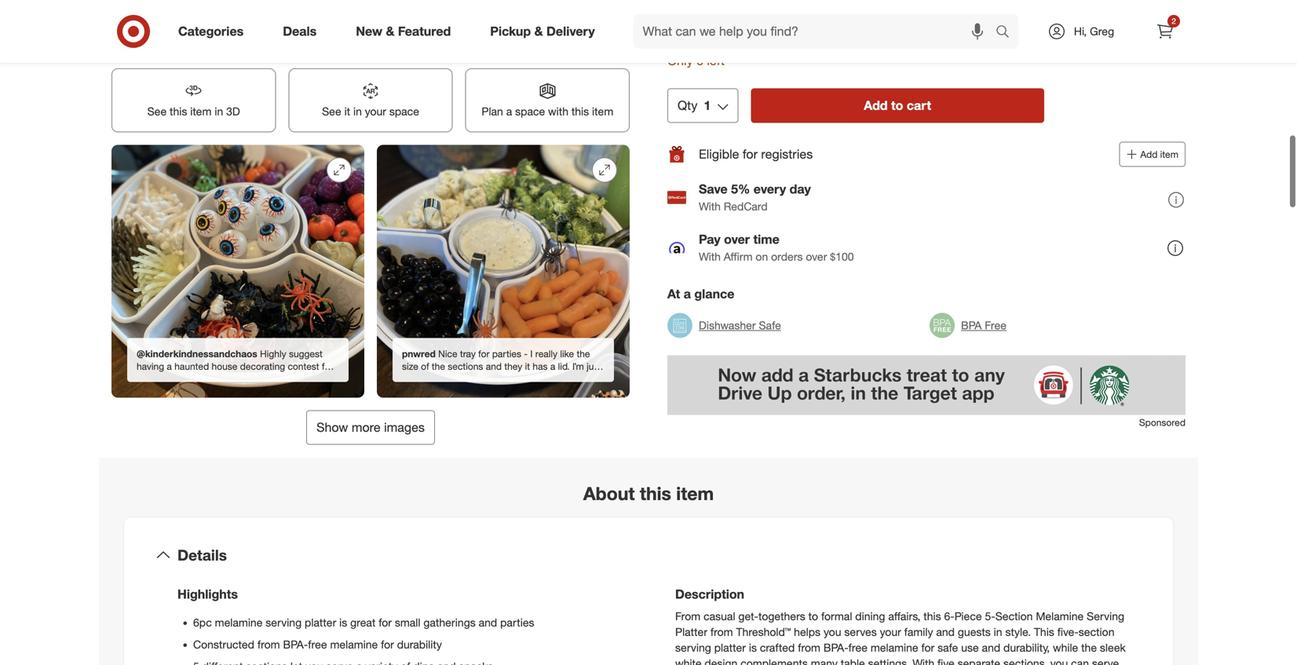 Task type: locate. For each thing, give the bounding box(es) containing it.
it up shattered
[[532, 373, 537, 385]]

0 vertical spatial at
[[716, 10, 727, 26]]

0 horizontal spatial 2
[[743, 35, 750, 50]]

parties right gatherings at the bottom of the page
[[500, 616, 535, 630]]

qty
[[678, 98, 698, 113]]

2 link
[[1148, 14, 1183, 49]]

add for add item
[[1141, 148, 1158, 160]]

1 horizontal spatial 2
[[1172, 16, 1176, 26]]

free up table on the right bottom of the page
[[849, 641, 868, 655]]

tray up "nice"
[[537, 6, 553, 18]]

1
[[704, 98, 711, 113]]

pickup
[[808, 35, 845, 50]]

free inside description from casual get-togethers to formal dining affairs, this 6-piece 5-section melamine serving platter from threshold™ helps you serves your family and guests in style. this five-section serving platter is crafted from bpa-free melamine for safe use and durability, while the sleek white design complements many table settings. with five separate sections, you can se
[[849, 641, 868, 655]]

highlights
[[178, 587, 238, 602]]

has for super
[[224, 18, 239, 30]]

1 horizontal spatial tray
[[537, 6, 553, 18]]

1 horizontal spatial is
[[339, 616, 347, 630]]

1 vertical spatial with
[[699, 250, 721, 264]]

0 horizontal spatial free
[[308, 638, 327, 652]]

0 vertical spatial tray
[[537, 6, 553, 18]]

0 horizontal spatial at
[[443, 373, 451, 385]]

this left 6-
[[924, 610, 941, 623]]

redcard
[[724, 200, 768, 213]]

0 horizontal spatial to
[[587, 18, 595, 30]]

this inside button
[[572, 104, 589, 118]]

herald
[[799, 10, 838, 26]]

settings.
[[868, 657, 910, 665]]

for inside description from casual get-togethers to formal dining affairs, this 6-piece 5-section melamine serving platter from threshold™ helps you serves your family and guests in style. this five-section serving platter is crafted from bpa-free melamine for safe use and durability, while the sleek white design complements many table settings. with five separate sections, you can se
[[922, 641, 935, 655]]

this inside button
[[170, 104, 187, 118]]

to left cart
[[892, 98, 904, 113]]

image gallery element
[[112, 0, 630, 445]]

save
[[699, 181, 728, 197]]

broke.
[[503, 373, 529, 385]]

0 horizontal spatial easy
[[473, 373, 493, 385]]

0 vertical spatial easy
[[565, 18, 584, 30]]

for down manhattan herald square button
[[789, 35, 804, 50]]

and right gatherings at the bottom of the page
[[479, 616, 497, 630]]

1 vertical spatial easy
[[473, 373, 493, 385]]

we
[[308, 6, 321, 18]]

nice
[[536, 18, 554, 30]]

a left lid.
[[551, 361, 556, 372]]

your
[[365, 104, 386, 118], [880, 625, 902, 639]]

1 vertical spatial is
[[339, 616, 347, 630]]

with down pay
[[699, 250, 721, 264]]

has
[[224, 18, 239, 30], [533, 361, 548, 372]]

bummed
[[402, 373, 440, 385]]

with down save
[[699, 200, 721, 213]]

1 vertical spatial a
[[684, 286, 691, 302]]

platter up design
[[715, 641, 746, 655]]

for
[[555, 6, 566, 18], [170, 18, 181, 30], [789, 35, 804, 50], [743, 147, 758, 162], [478, 348, 490, 360], [379, 616, 392, 630], [381, 638, 394, 652], [922, 641, 935, 655]]

1 horizontal spatial easy
[[565, 18, 584, 30]]

add for add to cart
[[864, 98, 888, 113]]

glance
[[695, 286, 735, 302]]

threshold™
[[736, 625, 791, 639]]

1 horizontal spatial -
[[497, 6, 501, 18]]

0 vertical spatial is
[[213, 6, 220, 18]]

0 horizontal spatial platter
[[305, 616, 336, 630]]

- inside nice tray for parties - i really like the size of the sections and they it has a lid. i'm just bummed at how easy it broke. it dropped onto the ground and literally shattered like glass.
[[524, 348, 528, 360]]

for down love
[[170, 18, 181, 30]]

0 vertical spatial it
[[205, 6, 211, 18]]

2 space from the left
[[515, 104, 545, 118]]

day
[[790, 181, 811, 197]]

has down super
[[224, 18, 239, 30]]

the down bummed
[[402, 386, 416, 398]]

hours
[[754, 35, 786, 50]]

only
[[668, 53, 693, 68]]

big
[[242, 18, 255, 30]]

serving up constructed from bpa-free melamine for durability
[[266, 616, 302, 630]]

time
[[754, 232, 780, 247]]

qty 1
[[678, 98, 711, 113]]

0 horizontal spatial see
[[147, 104, 167, 118]]

2 horizontal spatial a
[[684, 286, 691, 302]]

free down 6pc melamine serving platter is great for small gatherings and parties at the left of the page
[[308, 638, 327, 652]]

& inside you need this! - perfect tray for parties or any get together! looks very nice & easy to clean.
[[556, 18, 562, 30]]

piece
[[955, 610, 982, 623]]

and down how
[[451, 386, 467, 398]]

ground
[[418, 386, 448, 398]]

space left with
[[515, 104, 545, 118]]

1 vertical spatial platter
[[715, 641, 746, 655]]

togethers
[[759, 610, 806, 623]]

you
[[435, 6, 451, 18]]

1 vertical spatial you
[[1051, 657, 1068, 665]]

has inside nice tray for parties - i really like the size of the sections and they it has a lid. i'm just bummed at how easy it broke. it dropped onto the ground and literally shattered like glass.
[[533, 361, 548, 372]]

platter up constructed from bpa-free melamine for durability
[[305, 616, 336, 630]]

in inside "button"
[[353, 104, 362, 118]]

serving
[[266, 616, 302, 630], [676, 641, 712, 655]]

1 vertical spatial like
[[544, 386, 558, 398]]

melamine inside description from casual get-togethers to formal dining affairs, this 6-piece 5-section melamine serving platter from threshold™ helps you serves your family and guests in style. this five-section serving platter is crafted from bpa-free melamine for safe use and durability, while the sleek white design complements many table settings. with five separate sections, you can se
[[871, 641, 919, 655]]

serving up white
[[676, 641, 712, 655]]

for up delivery
[[555, 6, 566, 18]]

at inside nice tray for parties - i really like the size of the sections and they it has a lid. i'm just bummed at how easy it broke. it dropped onto the ground and literally shattered like glass.
[[443, 373, 451, 385]]

more
[[352, 420, 381, 435]]

0 horizontal spatial tray
[[460, 348, 476, 360]]

2 horizontal spatial from
[[798, 641, 821, 655]]

0 horizontal spatial bpa-
[[283, 638, 308, 652]]

description from casual get-togethers to formal dining affairs, this 6-piece 5-section melamine serving platter from threshold™ helps you serves your family and guests in style. this five-section serving platter is crafted from bpa-free melamine for safe use and durability, while the sleek white design complements many table settings. with five separate sections, you can se
[[676, 587, 1140, 665]]

easy up literally on the left bottom of the page
[[473, 373, 493, 385]]

tray up sections on the left bottom
[[460, 348, 476, 360]]

hi, greg
[[1074, 24, 1115, 38]]

for down family
[[922, 641, 935, 655]]

2 horizontal spatial to
[[892, 98, 904, 113]]

0 vertical spatial to
[[587, 18, 595, 30]]

1 space from the left
[[389, 104, 419, 118]]

0 horizontal spatial you
[[824, 625, 842, 639]]

2 right greg at the right of page
[[1172, 16, 1176, 26]]

0 vertical spatial has
[[224, 18, 239, 30]]

has down really
[[533, 361, 548, 372]]

for inside nice tray for parties - i really like the size of the sections and they it has a lid. i'm just bummed at how easy it broke. it dropped onto the ground and literally shattered like glass.
[[478, 348, 490, 360]]

0 vertical spatial your
[[365, 104, 386, 118]]

1 vertical spatial has
[[533, 361, 548, 372]]

2 vertical spatial is
[[749, 641, 757, 655]]

0 horizontal spatial your
[[365, 104, 386, 118]]

1 horizontal spatial in
[[353, 104, 362, 118]]

is up pot
[[213, 6, 220, 18]]

pickup & delivery link
[[477, 14, 615, 49]]

0 vertical spatial platter
[[305, 616, 336, 630]]

is inside description from casual get-togethers to formal dining affairs, this 6-piece 5-section melamine serving platter from threshold™ helps you serves your family and guests in style. this five-section serving platter is crafted from bpa-free melamine for safe use and durability, while the sleek white design complements many table settings. with five separate sections, you can se
[[749, 641, 757, 655]]

2 horizontal spatial is
[[749, 641, 757, 655]]

1 see from the left
[[147, 104, 167, 118]]

0 horizontal spatial &
[[386, 24, 395, 39]]

bpa
[[961, 318, 982, 332]]

are
[[324, 6, 337, 18]]

see it in your space button
[[289, 68, 453, 132]]

from down casual
[[711, 625, 733, 639]]

the up the can at the bottom right
[[1082, 641, 1097, 655]]

check other stores button
[[894, 10, 989, 27]]

for right eligible
[[743, 147, 758, 162]]

bpa- up many
[[824, 641, 849, 655]]

0 horizontal spatial in
[[215, 104, 223, 118]]

you down formal
[[824, 625, 842, 639]]

1 horizontal spatial &
[[535, 24, 543, 39]]

parties up they
[[492, 348, 522, 360]]

1 horizontal spatial add
[[1141, 148, 1158, 160]]

2 horizontal spatial -
[[524, 348, 528, 360]]

is inside the love it! - it is super versatile tray! we are using it for hot pot it has big compartment and deep.
[[213, 6, 220, 18]]

1 vertical spatial to
[[892, 98, 904, 113]]

space inside "button"
[[389, 104, 419, 118]]

a right at
[[684, 286, 691, 302]]

this right about
[[640, 483, 672, 505]]

2 left hours in the right of the page
[[743, 35, 750, 50]]

- up 'looks'
[[497, 6, 501, 18]]

6pc melamine serving platter is great for small gatherings and parties
[[193, 616, 535, 630]]

sections,
[[1004, 657, 1048, 665]]

2 vertical spatial a
[[551, 361, 556, 372]]

five-
[[1058, 625, 1079, 639]]

0 horizontal spatial over
[[724, 232, 750, 247]]

is left great
[[339, 616, 347, 630]]

2 horizontal spatial melamine
[[871, 641, 919, 655]]

1 horizontal spatial bpa-
[[824, 641, 849, 655]]

over up affirm
[[724, 232, 750, 247]]

& left or
[[386, 24, 395, 39]]

super
[[223, 6, 247, 18]]

a inside button
[[506, 104, 512, 118]]

tray!
[[287, 6, 305, 18]]

add
[[864, 98, 888, 113], [1141, 148, 1158, 160]]

to inside button
[[892, 98, 904, 113]]

space inside button
[[515, 104, 545, 118]]

for inside you need this! - perfect tray for parties or any get together! looks very nice & easy to clean.
[[555, 6, 566, 18]]

2 see from the left
[[322, 104, 341, 118]]

formal
[[822, 610, 853, 623]]

like down dropped
[[544, 386, 558, 398]]

at right up
[[716, 10, 727, 26]]

at
[[716, 10, 727, 26], [443, 373, 451, 385]]

1 vertical spatial your
[[880, 625, 902, 639]]

easy inside nice tray for parties - i really like the size of the sections and they it has a lid. i'm just bummed at how easy it broke. it dropped onto the ground and literally shattered like glass.
[[473, 373, 493, 385]]

very
[[516, 18, 534, 30]]

at a glance
[[668, 286, 735, 302]]

to right "nice"
[[587, 18, 595, 30]]

melamine down great
[[330, 638, 378, 652]]

1 horizontal spatial a
[[551, 361, 556, 372]]

1 horizontal spatial see
[[322, 104, 341, 118]]

1 vertical spatial at
[[443, 373, 451, 385]]

is down the threshold™
[[749, 641, 757, 655]]

deep.
[[137, 31, 160, 43]]

0 vertical spatial add
[[864, 98, 888, 113]]

the inside description from casual get-togethers to formal dining affairs, this 6-piece 5-section melamine serving platter from threshold™ helps you serves your family and guests in style. this five-section serving platter is crafted from bpa-free melamine for safe use and durability, while the sleek white design complements many table settings. with five separate sections, you can se
[[1082, 641, 1097, 655]]

square
[[842, 10, 884, 26]]

0 horizontal spatial serving
[[266, 616, 302, 630]]

0 horizontal spatial like
[[544, 386, 558, 398]]

separate
[[958, 657, 1001, 665]]

easy right "nice"
[[565, 18, 584, 30]]

0 vertical spatial a
[[506, 104, 512, 118]]

this left the 3d
[[170, 104, 187, 118]]

the inside ready within 2 hours for pickup inside the store only 6 left
[[885, 35, 903, 50]]

1 horizontal spatial like
[[560, 348, 574, 360]]

0 horizontal spatial has
[[224, 18, 239, 30]]

add item button
[[1120, 142, 1186, 167]]

for inside the love it! - it is super versatile tray! we are using it for hot pot it has big compartment and deep.
[[170, 18, 181, 30]]

clean.
[[402, 31, 427, 43]]

1 horizontal spatial platter
[[715, 641, 746, 655]]

see inside "button"
[[322, 104, 341, 118]]

1 vertical spatial 2
[[743, 35, 750, 50]]

parties up delivery
[[569, 6, 598, 18]]

from down the helps
[[798, 641, 821, 655]]

1 vertical spatial parties
[[492, 348, 522, 360]]

1 horizontal spatial has
[[533, 361, 548, 372]]

photo from marisa, 5 of 10 image
[[377, 0, 630, 56]]

a right plan
[[506, 104, 512, 118]]

with inside description from casual get-togethers to formal dining affairs, this 6-piece 5-section melamine serving platter from threshold™ helps you serves your family and guests in style. this five-section serving platter is crafted from bpa-free melamine for safe use and durability, while the sleek white design complements many table settings. with five separate sections, you can se
[[913, 657, 935, 665]]

and down are
[[317, 18, 333, 30]]

check
[[894, 12, 926, 25]]

0 vertical spatial over
[[724, 232, 750, 247]]

0 horizontal spatial add
[[864, 98, 888, 113]]

0 horizontal spatial -
[[199, 6, 203, 18]]

eligible
[[699, 147, 739, 162]]

using
[[137, 18, 159, 30]]

in inside button
[[215, 104, 223, 118]]

bpa- down 6pc melamine serving platter is great for small gatherings and parties at the left of the page
[[283, 638, 308, 652]]

add inside button
[[864, 98, 888, 113]]

i
[[530, 348, 533, 360]]

melamine up constructed
[[215, 616, 263, 630]]

helps
[[794, 625, 821, 639]]

bpa- inside description from casual get-togethers to formal dining affairs, this 6-piece 5-section melamine serving platter from threshold™ helps you serves your family and guests in style. this five-section serving platter is crafted from bpa-free melamine for safe use and durability, while the sleek white design complements many table settings. with five separate sections, you can se
[[824, 641, 849, 655]]

1 horizontal spatial serving
[[676, 641, 712, 655]]

1 vertical spatial serving
[[676, 641, 712, 655]]

1 vertical spatial over
[[806, 250, 827, 264]]

0 vertical spatial serving
[[266, 616, 302, 630]]

1 horizontal spatial space
[[515, 104, 545, 118]]

melamine up settings.
[[871, 641, 919, 655]]

the left store on the top
[[885, 35, 903, 50]]

space down clean. on the left
[[389, 104, 419, 118]]

like up lid.
[[560, 348, 574, 360]]

2 vertical spatial to
[[809, 610, 819, 623]]

1 horizontal spatial it
[[532, 373, 537, 385]]

0 horizontal spatial is
[[213, 6, 220, 18]]

registries
[[761, 147, 813, 162]]

tray inside nice tray for parties - i really like the size of the sections and they it has a lid. i'm just bummed at how easy it broke. it dropped onto the ground and literally shattered like glass.
[[460, 348, 476, 360]]

new & featured
[[356, 24, 451, 39]]

2 inside ready within 2 hours for pickup inside the store only 6 left
[[743, 35, 750, 50]]

1 horizontal spatial you
[[1051, 657, 1068, 665]]

2 horizontal spatial &
[[556, 18, 562, 30]]

0 horizontal spatial space
[[389, 104, 419, 118]]

bpa-
[[283, 638, 308, 652], [824, 641, 849, 655]]

has inside the love it! - it is super versatile tray! we are using it for hot pot it has big compartment and deep.
[[224, 18, 239, 30]]

& right "nice"
[[556, 18, 562, 30]]

over left $100
[[806, 250, 827, 264]]

2 horizontal spatial in
[[994, 625, 1003, 639]]

from
[[676, 610, 701, 623]]

1 vertical spatial add
[[1141, 148, 1158, 160]]

- inside you need this! - perfect tray for parties or any get together! looks very nice & easy to clean.
[[497, 6, 501, 18]]

add inside button
[[1141, 148, 1158, 160]]

and left they
[[486, 361, 502, 372]]

and inside the love it! - it is super versatile tray! we are using it for hot pot it has big compartment and deep.
[[317, 18, 333, 30]]

for up sections on the left bottom
[[478, 348, 490, 360]]

this right with
[[572, 104, 589, 118]]

the up i'm
[[577, 348, 590, 360]]

0 vertical spatial with
[[699, 200, 721, 213]]

1 vertical spatial tray
[[460, 348, 476, 360]]

space
[[389, 104, 419, 118], [515, 104, 545, 118]]

see inside button
[[147, 104, 167, 118]]

see for see it in your space
[[322, 104, 341, 118]]

from right constructed
[[258, 638, 280, 652]]

sponsored
[[1140, 417, 1186, 428]]

deals link
[[270, 14, 336, 49]]

1 horizontal spatial at
[[716, 10, 727, 26]]

2 vertical spatial with
[[913, 657, 935, 665]]

show
[[317, 420, 348, 435]]

2
[[1172, 16, 1176, 26], [743, 35, 750, 50]]

1 horizontal spatial to
[[809, 610, 819, 623]]

with left "five"
[[913, 657, 935, 665]]

you down while
[[1051, 657, 1068, 665]]

gatherings
[[424, 616, 476, 630]]

at left how
[[443, 373, 451, 385]]

manhattan
[[731, 10, 795, 26]]

0 horizontal spatial it
[[205, 6, 211, 18]]

this
[[1034, 625, 1055, 639]]

0 vertical spatial you
[[824, 625, 842, 639]]

1 horizontal spatial your
[[880, 625, 902, 639]]

it up pot
[[205, 6, 211, 18]]

0 horizontal spatial a
[[506, 104, 512, 118]]

i'm
[[573, 361, 584, 372]]

your inside description from casual get-togethers to formal dining affairs, this 6-piece 5-section melamine serving platter from threshold™ helps you serves your family and guests in style. this five-section serving platter is crafted from bpa-free melamine for safe use and durability, while the sleek white design complements many table settings. with five separate sections, you can se
[[880, 625, 902, 639]]

search
[[989, 25, 1027, 41]]

0 vertical spatial parties
[[569, 6, 598, 18]]

- left 'i'
[[524, 348, 528, 360]]

to up the helps
[[809, 610, 819, 623]]

many
[[811, 657, 838, 665]]

1 vertical spatial it
[[532, 373, 537, 385]]

photo from pnwred, 7 of 10 image
[[377, 145, 630, 398]]

for left durability
[[381, 638, 394, 652]]

& right 'very'
[[535, 24, 543, 39]]

- right "it!"
[[199, 6, 203, 18]]

1 horizontal spatial free
[[849, 641, 868, 655]]



Task type: describe. For each thing, give the bounding box(es) containing it.
five
[[938, 657, 955, 665]]

it inside "button"
[[344, 104, 350, 118]]

0 vertical spatial like
[[560, 348, 574, 360]]

pay
[[699, 232, 721, 247]]

serves
[[845, 625, 877, 639]]

save 5% every day with redcard
[[699, 181, 811, 213]]

$100
[[830, 250, 854, 264]]

& for pickup & delivery
[[535, 24, 543, 39]]

lid.
[[558, 361, 570, 372]]

search button
[[989, 14, 1027, 52]]

6pc
[[193, 616, 212, 630]]

bpa free
[[961, 318, 1007, 332]]

see this item in 3d
[[147, 104, 240, 118]]

see this item in 3d button
[[112, 68, 276, 132]]

literally
[[469, 386, 499, 398]]

complements
[[741, 657, 808, 665]]

show more images button
[[306, 410, 435, 445]]

categories
[[178, 24, 244, 39]]

pick
[[668, 10, 694, 26]]

looks
[[488, 18, 513, 30]]

and up separate
[[982, 641, 1001, 655]]

love it! - it is super versatile tray! we are using it for hot pot it has big compartment and deep.
[[137, 6, 337, 43]]

safe
[[759, 318, 781, 332]]

bpa free button
[[930, 308, 1007, 343]]

to inside description from casual get-togethers to formal dining affairs, this 6-piece 5-section melamine serving platter from threshold™ helps you serves your family and guests in style. this five-section serving platter is crafted from bpa-free melamine for safe use and durability, while the sleek white design complements many table settings. with five separate sections, you can se
[[809, 610, 819, 623]]

advertisement element
[[668, 355, 1186, 415]]

dishwasher safe button
[[668, 308, 781, 343]]

nice
[[438, 348, 458, 360]]

0 horizontal spatial from
[[258, 638, 280, 652]]

tray inside you need this! - perfect tray for parties or any get together! looks very nice & easy to clean.
[[537, 6, 553, 18]]

design
[[705, 657, 738, 665]]

1 horizontal spatial over
[[806, 250, 827, 264]]

serving inside description from casual get-togethers to formal dining affairs, this 6-piece 5-section melamine serving platter from threshold™ helps you serves your family and guests in style. this five-section serving platter is crafted from bpa-free melamine for safe use and durability, while the sleek white design complements many table settings. with five separate sections, you can se
[[676, 641, 712, 655]]

the right of
[[432, 361, 445, 372]]

safe
[[938, 641, 959, 655]]

with
[[548, 104, 569, 118]]

0 horizontal spatial melamine
[[215, 616, 263, 630]]

5%
[[731, 181, 750, 197]]

categories link
[[165, 14, 263, 49]]

durability,
[[1004, 641, 1050, 655]]

3d
[[226, 104, 240, 118]]

grace
[[137, 6, 164, 18]]

versatile
[[249, 6, 284, 18]]

just
[[587, 361, 602, 372]]

0 vertical spatial 2
[[1172, 16, 1176, 26]]

hot
[[184, 18, 197, 30]]

and up safe
[[937, 625, 955, 639]]

item inside see this item in 3d button
[[190, 104, 212, 118]]

delivery
[[547, 24, 595, 39]]

1 horizontal spatial from
[[711, 625, 733, 639]]

dishwasher safe
[[699, 318, 781, 332]]

photo from grace, 4 of 10 image
[[112, 0, 364, 56]]

sections
[[448, 361, 483, 372]]

a for space
[[506, 104, 512, 118]]

plan
[[482, 104, 503, 118]]

plan a space with this item button
[[466, 68, 630, 132]]

free
[[985, 318, 1007, 332]]

it inside nice tray for parties - i really like the size of the sections and they it has a lid. i'm just bummed at how easy it broke. it dropped onto the ground and literally shattered like glass.
[[532, 373, 537, 385]]

to inside you need this! - perfect tray for parties or any get together! looks very nice & easy to clean.
[[587, 18, 595, 30]]

pickup
[[490, 24, 531, 39]]

item inside add item button
[[1161, 148, 1179, 160]]

they
[[505, 361, 523, 372]]

any
[[413, 18, 428, 30]]

guests
[[958, 625, 991, 639]]

easy inside you need this! - perfect tray for parties or any get together! looks very nice & easy to clean.
[[565, 18, 584, 30]]

need
[[453, 6, 475, 18]]

description
[[676, 587, 745, 602]]

is for it
[[213, 6, 220, 18]]

really
[[536, 348, 558, 360]]

new
[[356, 24, 383, 39]]

with inside save 5% every day with redcard
[[699, 200, 721, 213]]

can
[[1072, 657, 1089, 665]]

this inside description from casual get-togethers to formal dining affairs, this 6-piece 5-section melamine serving platter from threshold™ helps you serves your family and guests in style. this five-section serving platter is crafted from bpa-free melamine for safe use and durability, while the sleek white design complements many table settings. with five separate sections, you can se
[[924, 610, 941, 623]]

pot
[[200, 18, 214, 30]]

parties inside nice tray for parties - i really like the size of the sections and they it has a lid. i'm just bummed at how easy it broke. it dropped onto the ground and literally shattered like glass.
[[492, 348, 522, 360]]

your inside "button"
[[365, 104, 386, 118]]

cart
[[907, 98, 932, 113]]

details
[[178, 546, 227, 564]]

section
[[1079, 625, 1115, 639]]

use
[[962, 641, 979, 655]]

photo from @kinderkindnessandchaos, 6 of 10 image
[[112, 145, 364, 398]]

together!
[[447, 18, 485, 30]]

hi,
[[1074, 24, 1087, 38]]

item inside plan a space with this item button
[[592, 104, 614, 118]]

for inside ready within 2 hours for pickup inside the store only 6 left
[[789, 35, 804, 50]]

great
[[350, 616, 376, 630]]

add to cart
[[864, 98, 932, 113]]

on
[[756, 250, 768, 264]]

style.
[[1006, 625, 1031, 639]]

platter inside description from casual get-togethers to formal dining affairs, this 6-piece 5-section melamine serving platter from threshold™ helps you serves your family and guests in style. this five-section serving platter is crafted from bpa-free melamine for safe use and durability, while the sleek white design complements many table settings. with five separate sections, you can se
[[715, 641, 746, 655]]

add item
[[1141, 148, 1179, 160]]

in inside description from casual get-togethers to formal dining affairs, this 6-piece 5-section melamine serving platter from threshold™ helps you serves your family and guests in style. this five-section serving platter is crafted from bpa-free melamine for safe use and durability, while the sleek white design complements many table settings. with five separate sections, you can se
[[994, 625, 1003, 639]]

pick up at manhattan herald square
[[668, 10, 884, 26]]

deals
[[283, 24, 317, 39]]

see for see this item in 3d
[[147, 104, 167, 118]]

melamine
[[1036, 610, 1084, 623]]

2 vertical spatial parties
[[500, 616, 535, 630]]

1 horizontal spatial melamine
[[330, 638, 378, 652]]

a inside nice tray for parties - i really like the size of the sections and they it has a lid. i'm just bummed at how easy it broke. it dropped onto the ground and literally shattered like glass.
[[551, 361, 556, 372]]

other
[[929, 12, 955, 25]]

perfect
[[504, 6, 534, 18]]

What can we help you find? suggestions appear below search field
[[634, 14, 1000, 49]]

onto
[[579, 373, 598, 385]]

is for platter
[[339, 616, 347, 630]]

casual
[[704, 610, 736, 623]]

6-
[[945, 610, 955, 623]]

family
[[905, 625, 934, 639]]

it inside the love it! - it is super versatile tray! we are using it for hot pot it has big compartment and deep.
[[205, 6, 211, 18]]

parties inside you need this! - perfect tray for parties or any get together! looks very nice & easy to clean.
[[569, 6, 598, 18]]

orders
[[771, 250, 803, 264]]

pay over time with affirm on orders over $100
[[699, 232, 854, 264]]

constructed from bpa-free melamine for durability
[[193, 638, 442, 652]]

pickup & delivery
[[490, 24, 595, 39]]

& for new & featured
[[386, 24, 395, 39]]

with inside pay over time with affirm on orders over $100
[[699, 250, 721, 264]]

manhattan herald square button
[[731, 9, 884, 27]]

white
[[676, 657, 702, 665]]

- inside the love it! - it is super versatile tray! we are using it for hot pot it has big compartment and deep.
[[199, 6, 203, 18]]

for right great
[[379, 616, 392, 630]]

dropped
[[540, 373, 576, 385]]

you need this! - perfect tray for parties or any get together! looks very nice & easy to clean.
[[402, 6, 598, 43]]

about
[[584, 483, 635, 505]]

shattered
[[501, 386, 541, 398]]

plan a space with this item
[[482, 104, 614, 118]]

details button
[[137, 530, 1161, 581]]

has for i
[[533, 361, 548, 372]]

every
[[754, 181, 786, 197]]

a for glance
[[684, 286, 691, 302]]



Task type: vqa. For each thing, say whether or not it's contained in the screenshot.
Shipping at the top right of page
no



